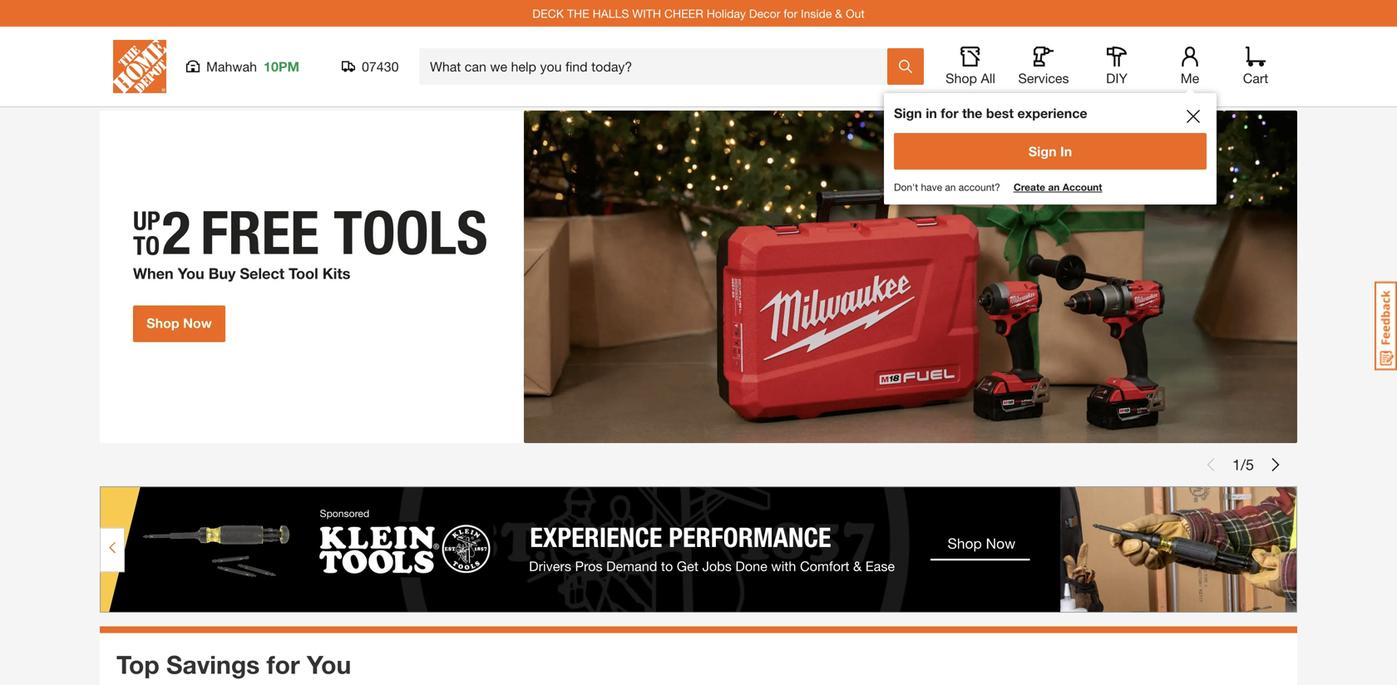 Task type: describe. For each thing, give the bounding box(es) containing it.
close image
[[1187, 110, 1200, 123]]

1 / 5
[[1233, 456, 1254, 474]]

for for top savings for you
[[267, 650, 300, 680]]

experience
[[1018, 105, 1088, 121]]

sign in link
[[894, 133, 1207, 170]]

&
[[835, 6, 843, 20]]

in
[[926, 105, 937, 121]]

image for 30nov2023-hp-bau-mw44-45 image
[[100, 111, 1298, 443]]

don't have an account?
[[894, 181, 1000, 193]]

in
[[1061, 143, 1072, 159]]

this is the first slide image
[[1204, 458, 1218, 472]]

shop all
[[946, 70, 996, 86]]

with
[[632, 6, 661, 20]]

cart
[[1243, 70, 1269, 86]]

the
[[962, 105, 983, 121]]

10pm
[[264, 59, 299, 74]]

decor
[[749, 6, 781, 20]]

halls
[[593, 6, 629, 20]]

create
[[1014, 181, 1046, 193]]

create an account link
[[1014, 180, 1103, 195]]

diy button
[[1090, 47, 1144, 87]]

What can we help you find today? search field
[[430, 49, 887, 84]]

services
[[1018, 70, 1069, 86]]

shop all button
[[944, 47, 997, 87]]

07430
[[362, 59, 399, 74]]

the home depot logo image
[[113, 40, 166, 93]]

sign for sign in
[[1029, 143, 1057, 159]]

out
[[846, 6, 865, 20]]



Task type: locate. For each thing, give the bounding box(es) containing it.
you
[[307, 650, 351, 680]]

deck the halls with cheer holiday decor for inside & out link
[[533, 6, 865, 20]]

/
[[1241, 456, 1246, 474]]

an right have
[[945, 181, 956, 193]]

shop
[[946, 70, 977, 86]]

mahwah 10pm
[[206, 59, 299, 74]]

top
[[116, 650, 159, 680]]

07430 button
[[342, 58, 399, 75]]

have
[[921, 181, 942, 193]]

sign in for the best experience
[[894, 105, 1088, 121]]

create an account
[[1014, 181, 1103, 193]]

inside
[[801, 6, 832, 20]]

2 vertical spatial for
[[267, 650, 300, 680]]

account?
[[959, 181, 1000, 193]]

1 vertical spatial sign
[[1029, 143, 1057, 159]]

for
[[784, 6, 798, 20], [941, 105, 959, 121], [267, 650, 300, 680]]

mahwah
[[206, 59, 257, 74]]

feedback link image
[[1375, 281, 1397, 371]]

cart link
[[1238, 47, 1274, 87]]

for for sign in for the best experience
[[941, 105, 959, 121]]

0 horizontal spatial sign
[[894, 105, 922, 121]]

1 vertical spatial for
[[941, 105, 959, 121]]

diy
[[1106, 70, 1128, 86]]

2 horizontal spatial for
[[941, 105, 959, 121]]

2 an from the left
[[1048, 181, 1060, 193]]

an
[[945, 181, 956, 193], [1048, 181, 1060, 193]]

for left you
[[267, 650, 300, 680]]

0 vertical spatial sign
[[894, 105, 922, 121]]

5
[[1246, 456, 1254, 474]]

all
[[981, 70, 996, 86]]

next slide image
[[1269, 458, 1283, 472]]

0 vertical spatial for
[[784, 6, 798, 20]]

0 horizontal spatial an
[[945, 181, 956, 193]]

sign for sign in for the best experience
[[894, 105, 922, 121]]

the
[[567, 6, 589, 20]]

services button
[[1017, 47, 1070, 87]]

for right in
[[941, 105, 959, 121]]

an right the create at the right top of page
[[1048, 181, 1060, 193]]

top savings for you
[[116, 650, 351, 680]]

0 horizontal spatial for
[[267, 650, 300, 680]]

deck
[[533, 6, 564, 20]]

deck the halls with cheer holiday decor for inside & out
[[533, 6, 865, 20]]

holiday
[[707, 6, 746, 20]]

savings
[[166, 650, 260, 680]]

best
[[986, 105, 1014, 121]]

for left inside at top right
[[784, 6, 798, 20]]

don't
[[894, 181, 918, 193]]

me
[[1181, 70, 1200, 86]]

1
[[1233, 456, 1241, 474]]

cheer
[[665, 6, 704, 20]]

1 an from the left
[[945, 181, 956, 193]]

1 horizontal spatial an
[[1048, 181, 1060, 193]]

1 horizontal spatial sign
[[1029, 143, 1057, 159]]

sign in
[[1029, 143, 1072, 159]]

account
[[1063, 181, 1103, 193]]

1 horizontal spatial for
[[784, 6, 798, 20]]

me button
[[1164, 47, 1217, 87]]

sign
[[894, 105, 922, 121], [1029, 143, 1057, 159]]



Task type: vqa. For each thing, say whether or not it's contained in the screenshot.
Evaluate in the bottom left of the page
no



